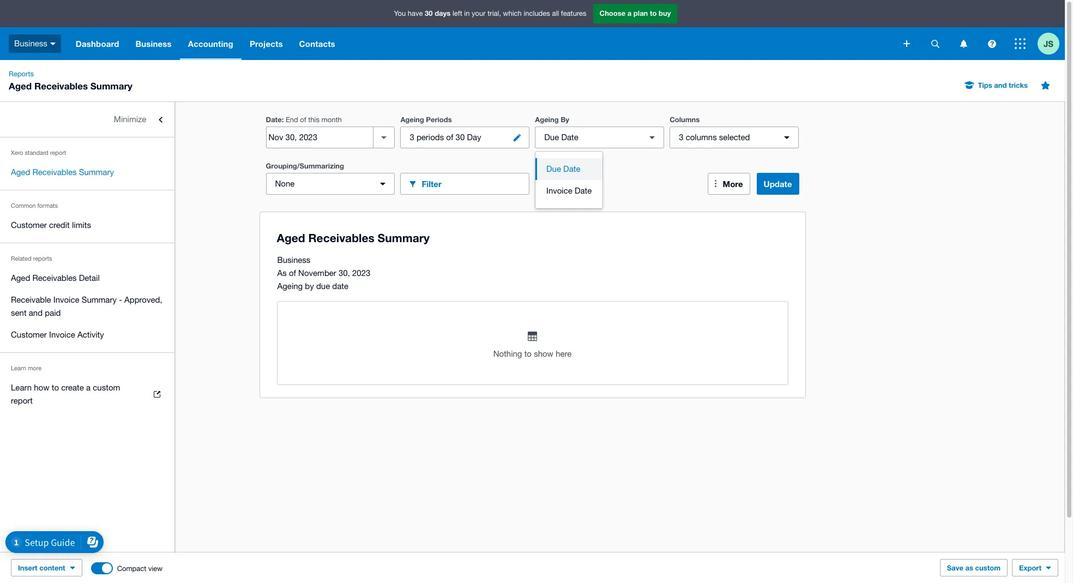 Task type: locate. For each thing, give the bounding box(es) containing it.
more
[[28, 365, 41, 371]]

invoice for receivable invoice summary - approved, sent and paid
[[53, 295, 79, 304]]

ageing down the as
[[277, 281, 303, 291]]

1 vertical spatial 30
[[456, 133, 465, 142]]

2 horizontal spatial business
[[277, 255, 311, 265]]

1 vertical spatial custom
[[976, 563, 1001, 572]]

receivables down "xero standard report"
[[32, 167, 77, 177]]

summary inside aged receivables summary link
[[79, 167, 114, 177]]

more button
[[708, 173, 750, 195]]

of for 3 periods of 30 day
[[446, 133, 453, 142]]

and inside button
[[995, 81, 1007, 89]]

0 horizontal spatial a
[[86, 383, 91, 392]]

:
[[282, 115, 284, 124]]

0 vertical spatial learn
[[11, 365, 26, 371]]

date up the invoice date
[[564, 164, 581, 173]]

activity
[[77, 330, 104, 339]]

business inside dropdown button
[[136, 39, 172, 49]]

group
[[536, 152, 603, 208]]

svg image
[[904, 40, 910, 47], [50, 42, 56, 45]]

due date up the invoice date
[[547, 164, 581, 173]]

of left this
[[300, 116, 306, 124]]

you
[[394, 9, 406, 18]]

customer invoice activity link
[[0, 324, 175, 346]]

0 horizontal spatial business
[[14, 39, 47, 48]]

2 learn from the top
[[11, 383, 32, 392]]

0 vertical spatial 30
[[425, 9, 433, 18]]

0 vertical spatial invoice
[[547, 186, 573, 195]]

receivables down reports
[[32, 273, 77, 283]]

banner
[[0, 0, 1065, 60]]

insert
[[18, 563, 37, 572]]

30 right have
[[425, 9, 433, 18]]

0 horizontal spatial 3
[[410, 133, 414, 142]]

and inside receivable invoice summary - approved, sent and paid
[[29, 308, 43, 317]]

date
[[266, 115, 282, 124], [561, 133, 579, 142], [564, 164, 581, 173], [575, 186, 592, 195]]

export button
[[1012, 559, 1059, 577]]

summary
[[90, 80, 133, 92], [79, 167, 114, 177], [82, 295, 117, 304]]

0 horizontal spatial to
[[52, 383, 59, 392]]

of inside business as of november 30, 2023 ageing by due date
[[289, 268, 296, 278]]

and down receivable
[[29, 308, 43, 317]]

customer
[[11, 220, 47, 230], [11, 330, 47, 339]]

learn inside learn how to create a custom report
[[11, 383, 32, 392]]

2 vertical spatial invoice
[[49, 330, 75, 339]]

1 horizontal spatial of
[[300, 116, 306, 124]]

summary inside receivable invoice summary - approved, sent and paid
[[82, 295, 117, 304]]

due for due date button
[[547, 164, 561, 173]]

export
[[1019, 563, 1042, 572]]

3 down columns
[[679, 133, 684, 142]]

reports link
[[4, 69, 38, 80]]

a right create on the left of the page
[[86, 383, 91, 392]]

date down due date button
[[575, 186, 592, 195]]

compact
[[117, 564, 146, 572]]

summary up minimize
[[90, 80, 133, 92]]

due up the invoice date
[[547, 164, 561, 173]]

0 vertical spatial of
[[300, 116, 306, 124]]

due inside due date popup button
[[545, 133, 559, 142]]

1 horizontal spatial and
[[995, 81, 1007, 89]]

date for due date popup button
[[561, 133, 579, 142]]

due date button
[[535, 127, 664, 148]]

compact view
[[117, 564, 163, 572]]

this
[[308, 116, 320, 124]]

2 vertical spatial summary
[[82, 295, 117, 304]]

1 3 from the left
[[410, 133, 414, 142]]

and
[[995, 81, 1007, 89], [29, 308, 43, 317]]

credit
[[49, 220, 70, 230]]

summary down minimize button
[[79, 167, 114, 177]]

1 vertical spatial learn
[[11, 383, 32, 392]]

of inside date : end of this month
[[300, 116, 306, 124]]

invoice inside receivable invoice summary - approved, sent and paid
[[53, 295, 79, 304]]

0 horizontal spatial svg image
[[50, 42, 56, 45]]

0 horizontal spatial of
[[289, 268, 296, 278]]

1 vertical spatial summary
[[79, 167, 114, 177]]

columns
[[686, 133, 717, 142]]

invoice down due date button
[[547, 186, 573, 195]]

common formats
[[11, 202, 58, 209]]

customer down sent
[[11, 330, 47, 339]]

0 vertical spatial summary
[[90, 80, 133, 92]]

aged for aged receivables detail
[[11, 273, 30, 283]]

projects button
[[242, 27, 291, 60]]

1 vertical spatial due date
[[547, 164, 581, 173]]

1 horizontal spatial custom
[[976, 563, 1001, 572]]

periods
[[426, 115, 452, 124]]

aged down the reports link
[[9, 80, 32, 92]]

due date button
[[536, 158, 603, 180]]

1 vertical spatial report
[[11, 396, 33, 405]]

limits
[[72, 220, 91, 230]]

0 vertical spatial due date
[[545, 133, 579, 142]]

learn down learn more
[[11, 383, 32, 392]]

business inside business as of november 30, 2023 ageing by due date
[[277, 255, 311, 265]]

svg image
[[1015, 38, 1026, 49], [931, 40, 940, 48], [960, 40, 967, 48], [988, 40, 996, 48]]

due date inside due date button
[[547, 164, 581, 173]]

days
[[435, 9, 451, 18]]

0 vertical spatial custom
[[93, 383, 120, 392]]

0 vertical spatial and
[[995, 81, 1007, 89]]

paid
[[45, 308, 61, 317]]

0 horizontal spatial and
[[29, 308, 43, 317]]

to left buy
[[650, 9, 657, 18]]

due date
[[545, 133, 579, 142], [547, 164, 581, 173]]

receivable
[[11, 295, 51, 304]]

of inside button
[[446, 133, 453, 142]]

0 vertical spatial customer
[[11, 220, 47, 230]]

report down learn more
[[11, 396, 33, 405]]

ageing for ageing periods
[[401, 115, 424, 124]]

1 horizontal spatial ageing
[[401, 115, 424, 124]]

periods
[[417, 133, 444, 142]]

ageing periods
[[401, 115, 452, 124]]

aged
[[9, 80, 32, 92], [11, 167, 30, 177], [11, 273, 30, 283]]

3 periods of 30 day
[[410, 133, 481, 142]]

report
[[50, 149, 66, 156], [11, 396, 33, 405]]

1 vertical spatial receivables
[[32, 167, 77, 177]]

date for invoice date button
[[575, 186, 592, 195]]

0 horizontal spatial report
[[11, 396, 33, 405]]

ageing inside business as of november 30, 2023 ageing by due date
[[277, 281, 303, 291]]

invoice up paid
[[53, 295, 79, 304]]

ageing for ageing by
[[535, 115, 559, 124]]

aged for aged receivables summary
[[11, 167, 30, 177]]

1 horizontal spatial business
[[136, 39, 172, 49]]

date inside popup button
[[561, 133, 579, 142]]

and right tips
[[995, 81, 1007, 89]]

1 vertical spatial due
[[547, 164, 561, 173]]

custom inside button
[[976, 563, 1001, 572]]

2 vertical spatial to
[[52, 383, 59, 392]]

1 vertical spatial a
[[86, 383, 91, 392]]

business button
[[0, 27, 68, 60]]

your
[[472, 9, 486, 18]]

Report title field
[[274, 226, 784, 251]]

2 horizontal spatial ageing
[[535, 115, 559, 124]]

navigation
[[68, 27, 896, 60]]

accounting
[[188, 39, 233, 49]]

1 vertical spatial of
[[446, 133, 453, 142]]

by
[[561, 115, 570, 124]]

svg image inside business popup button
[[50, 42, 56, 45]]

0 horizontal spatial 30
[[425, 9, 433, 18]]

date : end of this month
[[266, 115, 342, 124]]

choose
[[600, 9, 626, 18]]

3 inside button
[[410, 133, 414, 142]]

1 vertical spatial and
[[29, 308, 43, 317]]

formats
[[37, 202, 58, 209]]

3
[[410, 133, 414, 142], [679, 133, 684, 142]]

learn left the more
[[11, 365, 26, 371]]

report inside learn how to create a custom report
[[11, 396, 33, 405]]

custom right as
[[976, 563, 1001, 572]]

a
[[628, 9, 632, 18], [86, 383, 91, 392]]

due date down by
[[545, 133, 579, 142]]

1 horizontal spatial to
[[525, 349, 532, 358]]

of right the periods
[[446, 133, 453, 142]]

receivables down the reports link
[[34, 80, 88, 92]]

1 learn from the top
[[11, 365, 26, 371]]

date left end
[[266, 115, 282, 124]]

which
[[503, 9, 522, 18]]

3 for 3 columns selected
[[679, 133, 684, 142]]

includes
[[524, 9, 550, 18]]

receivables inside reports aged receivables summary
[[34, 80, 88, 92]]

1 vertical spatial aged
[[11, 167, 30, 177]]

ageing up the periods
[[401, 115, 424, 124]]

learn for learn more
[[11, 365, 26, 371]]

1 customer from the top
[[11, 220, 47, 230]]

0 vertical spatial due
[[545, 133, 559, 142]]

learn
[[11, 365, 26, 371], [11, 383, 32, 392]]

filter
[[422, 179, 442, 188]]

0 horizontal spatial ageing
[[277, 281, 303, 291]]

of right the as
[[289, 268, 296, 278]]

due inside due date button
[[547, 164, 561, 173]]

date down by
[[561, 133, 579, 142]]

learn how to create a custom report link
[[0, 377, 175, 412]]

invoice down paid
[[49, 330, 75, 339]]

1 horizontal spatial 30
[[456, 133, 465, 142]]

day
[[467, 133, 481, 142]]

2 3 from the left
[[679, 133, 684, 142]]

due date inside due date popup button
[[545, 133, 579, 142]]

xero standard report
[[11, 149, 66, 156]]

2 vertical spatial aged
[[11, 273, 30, 283]]

30 left day
[[456, 133, 465, 142]]

related reports
[[11, 255, 52, 262]]

30 inside button
[[456, 133, 465, 142]]

ageing
[[401, 115, 424, 124], [535, 115, 559, 124], [277, 281, 303, 291]]

trial,
[[488, 9, 501, 18]]

1 vertical spatial invoice
[[53, 295, 79, 304]]

0 horizontal spatial custom
[[93, 383, 120, 392]]

report up "aged receivables summary"
[[50, 149, 66, 156]]

to
[[650, 9, 657, 18], [525, 349, 532, 358], [52, 383, 59, 392]]

2 vertical spatial of
[[289, 268, 296, 278]]

ageing left by
[[535, 115, 559, 124]]

insert content button
[[11, 559, 82, 577]]

summary left -
[[82, 295, 117, 304]]

invoice
[[547, 186, 573, 195], [53, 295, 79, 304], [49, 330, 75, 339]]

due
[[545, 133, 559, 142], [547, 164, 561, 173]]

aged down xero
[[11, 167, 30, 177]]

2 vertical spatial receivables
[[32, 273, 77, 283]]

3 left the periods
[[410, 133, 414, 142]]

invoice inside button
[[547, 186, 573, 195]]

update button
[[757, 173, 799, 195]]

left
[[453, 9, 462, 18]]

1 vertical spatial customer
[[11, 330, 47, 339]]

customer for customer invoice activity
[[11, 330, 47, 339]]

how
[[34, 383, 49, 392]]

1 horizontal spatial report
[[50, 149, 66, 156]]

to right how
[[52, 383, 59, 392]]

summary inside reports aged receivables summary
[[90, 80, 133, 92]]

custom right create on the left of the page
[[93, 383, 120, 392]]

choose a plan to buy
[[600, 9, 671, 18]]

0 vertical spatial receivables
[[34, 80, 88, 92]]

customer down common formats
[[11, 220, 47, 230]]

dashboard link
[[68, 27, 127, 60]]

1 horizontal spatial 3
[[679, 133, 684, 142]]

2 horizontal spatial to
[[650, 9, 657, 18]]

0 vertical spatial a
[[628, 9, 632, 18]]

2 customer from the top
[[11, 330, 47, 339]]

in
[[464, 9, 470, 18]]

due down ageing by at the top
[[545, 133, 559, 142]]

nothing
[[493, 349, 522, 358]]

due date for due date button
[[547, 164, 581, 173]]

list box
[[536, 152, 603, 208]]

aged down related
[[11, 273, 30, 283]]

to left show
[[525, 349, 532, 358]]

summary for receivables
[[79, 167, 114, 177]]

aged inside reports aged receivables summary
[[9, 80, 32, 92]]

a left plan on the top right of page
[[628, 9, 632, 18]]

receivables
[[34, 80, 88, 92], [32, 167, 77, 177], [32, 273, 77, 283]]

2 horizontal spatial of
[[446, 133, 453, 142]]

due
[[316, 281, 330, 291]]

summary for invoice
[[82, 295, 117, 304]]

as
[[277, 268, 287, 278]]

0 vertical spatial aged
[[9, 80, 32, 92]]

list box containing due date
[[536, 152, 603, 208]]



Task type: vqa. For each thing, say whether or not it's contained in the screenshot.
"current fiscal year by month"
no



Task type: describe. For each thing, give the bounding box(es) containing it.
aged receivables summary link
[[0, 161, 175, 183]]

0 vertical spatial report
[[50, 149, 66, 156]]

business button
[[127, 27, 180, 60]]

filter button
[[401, 173, 530, 195]]

dashboard
[[76, 39, 119, 49]]

contacts
[[299, 39, 335, 49]]

invoice date button
[[536, 180, 603, 202]]

selected
[[719, 133, 750, 142]]

minimize button
[[0, 109, 175, 130]]

show
[[534, 349, 554, 358]]

3 periods of 30 day button
[[401, 127, 530, 148]]

none button
[[266, 173, 395, 195]]

more
[[723, 179, 743, 189]]

plan
[[634, 9, 648, 18]]

projects
[[250, 39, 283, 49]]

learn more
[[11, 365, 41, 371]]

here
[[556, 349, 572, 358]]

grouping/summarizing
[[266, 161, 344, 170]]

reports
[[9, 70, 34, 78]]

due for due date popup button
[[545, 133, 559, 142]]

js
[[1044, 38, 1054, 48]]

learn how to create a custom report
[[11, 383, 120, 405]]

view
[[148, 564, 163, 572]]

custom inside learn how to create a custom report
[[93, 383, 120, 392]]

30,
[[339, 268, 350, 278]]

learn for learn how to create a custom report
[[11, 383, 32, 392]]

receivables for summary
[[32, 167, 77, 177]]

columns
[[670, 115, 700, 124]]

ageing by
[[535, 115, 570, 124]]

approved,
[[124, 295, 162, 304]]

business inside popup button
[[14, 39, 47, 48]]

you have 30 days left in your trial, which includes all features
[[394, 9, 587, 18]]

reports aged receivables summary
[[9, 70, 133, 92]]

of for business as of november 30, 2023 ageing by due date
[[289, 268, 296, 278]]

tricks
[[1009, 81, 1028, 89]]

navigation containing dashboard
[[68, 27, 896, 60]]

to inside learn how to create a custom report
[[52, 383, 59, 392]]

customer for customer credit limits
[[11, 220, 47, 230]]

update
[[764, 179, 792, 189]]

sent
[[11, 308, 27, 317]]

due date for due date popup button
[[545, 133, 579, 142]]

content
[[39, 563, 65, 572]]

month
[[322, 116, 342, 124]]

save as custom
[[947, 563, 1001, 572]]

customer invoice activity
[[11, 330, 104, 339]]

none
[[275, 179, 295, 188]]

1 vertical spatial to
[[525, 349, 532, 358]]

2023
[[352, 268, 371, 278]]

1 horizontal spatial a
[[628, 9, 632, 18]]

save as custom button
[[940, 559, 1008, 577]]

receivable invoice summary - approved, sent and paid
[[11, 295, 162, 317]]

remove from favorites image
[[1035, 74, 1057, 96]]

receivable invoice summary - approved, sent and paid link
[[0, 289, 175, 324]]

date for due date button
[[564, 164, 581, 173]]

tips and tricks button
[[959, 76, 1035, 94]]

insert content
[[18, 563, 65, 572]]

reports
[[33, 255, 52, 262]]

aged receivables detail
[[11, 273, 100, 283]]

common
[[11, 202, 36, 209]]

create
[[61, 383, 84, 392]]

minimize
[[114, 115, 146, 124]]

Select end date field
[[266, 127, 373, 148]]

1 horizontal spatial svg image
[[904, 40, 910, 47]]

-
[[119, 295, 122, 304]]

group containing due date
[[536, 152, 603, 208]]

nothing to show here
[[493, 349, 572, 358]]

tips
[[978, 81, 993, 89]]

buy
[[659, 9, 671, 18]]

a inside learn how to create a custom report
[[86, 383, 91, 392]]

end
[[286, 116, 298, 124]]

invoice for customer invoice activity
[[49, 330, 75, 339]]

list of convenience dates image
[[373, 127, 395, 148]]

banner containing js
[[0, 0, 1065, 60]]

3 for 3 periods of 30 day
[[410, 133, 414, 142]]

standard
[[25, 149, 48, 156]]

have
[[408, 9, 423, 18]]

tips and tricks
[[978, 81, 1028, 89]]

detail
[[79, 273, 100, 283]]

0 vertical spatial to
[[650, 9, 657, 18]]

save
[[947, 563, 964, 572]]

november
[[298, 268, 336, 278]]

aged receivables detail link
[[0, 267, 175, 289]]

all
[[552, 9, 559, 18]]

receivables for detail
[[32, 273, 77, 283]]

related
[[11, 255, 31, 262]]

customer credit limits
[[11, 220, 91, 230]]

invoice date
[[547, 186, 592, 195]]

3 columns selected
[[679, 133, 750, 142]]

accounting button
[[180, 27, 242, 60]]

by
[[305, 281, 314, 291]]

date
[[332, 281, 349, 291]]



